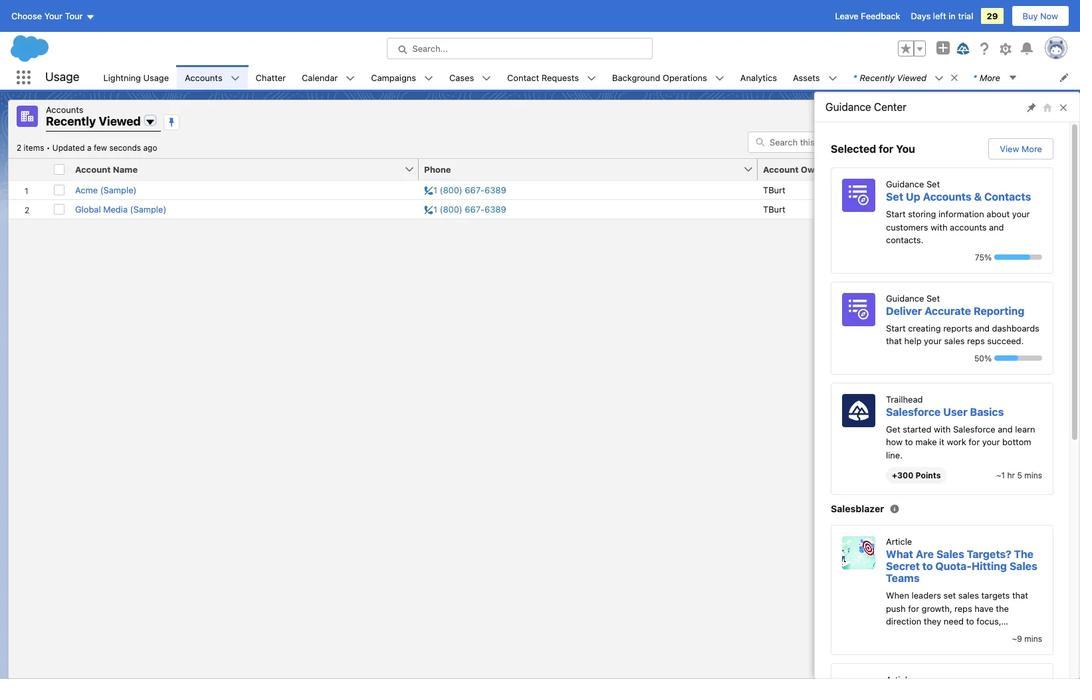 Task type: describe. For each thing, give the bounding box(es) containing it.
contact requests
[[508, 72, 579, 83]]

days left in trial
[[911, 11, 974, 21]]

trailhead
[[887, 394, 923, 405]]

list containing lightning usage
[[95, 65, 1081, 90]]

global media (sample) link
[[75, 204, 166, 214]]

text default image for background operations
[[716, 74, 725, 83]]

bottom
[[1003, 437, 1032, 448]]

hr
[[1008, 471, 1016, 481]]

account owner alias element
[[758, 159, 1045, 181]]

account owner alias button
[[758, 159, 1023, 180]]

calendar link
[[294, 65, 346, 90]]

with inside trailhead salesforce user basics get started with salesforce and learn how to make it work for your bottom line.
[[934, 424, 951, 435]]

set up accounts & contacts button
[[887, 191, 1032, 203]]

text default image for accounts
[[231, 74, 240, 83]]

1 horizontal spatial sales
[[1010, 561, 1038, 573]]

center
[[875, 101, 907, 113]]

set for deliver
[[927, 293, 940, 304]]

view more
[[1000, 144, 1043, 154]]

text default image for campaigns
[[424, 74, 434, 83]]

you
[[897, 143, 916, 155]]

make
[[916, 437, 937, 448]]

cases list item
[[442, 65, 500, 90]]

buy now
[[1023, 11, 1059, 21]]

campaigns
[[371, 72, 416, 83]]

1 vertical spatial (sample)
[[130, 204, 166, 214]]

progress bar image for deliver accurate reporting
[[995, 356, 1019, 361]]

choose your tour button
[[11, 5, 95, 27]]

media
[[103, 204, 128, 214]]

0 horizontal spatial usage
[[45, 70, 79, 84]]

accounts inside "guidance set set up accounts & contacts start storing information about your customers with accounts and contacts."
[[924, 191, 972, 203]]

accounts
[[950, 222, 987, 232]]

line.
[[887, 450, 903, 461]]

accounts inside list item
[[185, 72, 223, 83]]

calendar
[[302, 72, 338, 83]]

targets
[[982, 591, 1010, 601]]

acme (sample)
[[75, 185, 137, 195]]

reports
[[944, 323, 973, 334]]

buy
[[1023, 11, 1039, 21]]

work
[[947, 437, 967, 448]]

background
[[613, 72, 661, 83]]

guidance center
[[826, 101, 907, 113]]

Search Recently Viewed list view. search field
[[748, 131, 908, 153]]

mins inside article what are sales targets? the secret to quota-hitting sales teams when leaders set sales targets that push for growth, reps have the direction they need to focus, strategize, and hit quota. ~9 mins
[[1025, 634, 1043, 644]]

have
[[975, 604, 994, 614]]

analytics
[[741, 72, 777, 83]]

leave feedback
[[836, 11, 901, 21]]

1 vertical spatial viewed
[[99, 114, 141, 128]]

accurate
[[925, 305, 972, 317]]

phone element
[[419, 159, 766, 181]]

days
[[911, 11, 931, 21]]

for inside trailhead salesforce user basics get started with salesforce and learn how to make it work for your bottom line.
[[969, 437, 980, 448]]

points
[[916, 471, 941, 481]]

learn
[[1016, 424, 1036, 435]]

click to dial disabled image for acme (sample)
[[424, 185, 507, 195]]

6 text default image from the left
[[935, 74, 944, 83]]

•
[[46, 143, 50, 153]]

requests
[[542, 72, 579, 83]]

and inside article what are sales targets? the secret to quota-hitting sales teams when leaders set sales targets that push for growth, reps have the direction they need to focus, strategize, and hit quota. ~9 mins
[[932, 630, 946, 640]]

with inside "guidance set set up accounts & contacts start storing information about your customers with accounts and contacts."
[[931, 222, 948, 232]]

* for * recently viewed
[[854, 72, 858, 83]]

1 vertical spatial to
[[923, 561, 933, 573]]

text default image right * more
[[1009, 73, 1018, 82]]

the
[[1015, 549, 1034, 561]]

help
[[905, 336, 922, 347]]

progress bar image for set up accounts & contacts
[[995, 255, 1031, 260]]

recently viewed grid
[[9, 159, 1072, 219]]

~1 hr 5 mins
[[997, 471, 1043, 481]]

list item containing *
[[846, 65, 966, 90]]

guidance set set up accounts & contacts start storing information about your customers with accounts and contacts.
[[887, 179, 1032, 245]]

text default image inside contact requests list item
[[587, 74, 597, 83]]

guidance set deliver accurate reporting start creating reports and dashboards that help your sales reps succeed.
[[887, 293, 1040, 347]]

hit
[[949, 630, 959, 640]]

+300 points
[[893, 471, 941, 481]]

guidance for guidance set deliver accurate reporting start creating reports and dashboards that help your sales reps succeed.
[[887, 293, 925, 304]]

recently viewed status
[[17, 143, 52, 153]]

trial
[[959, 11, 974, 21]]

~1
[[997, 471, 1006, 481]]

push
[[887, 604, 906, 614]]

* more
[[974, 72, 1001, 83]]

import
[[1026, 111, 1052, 122]]

assets
[[793, 72, 820, 83]]

owner
[[801, 164, 830, 175]]

item number image
[[9, 159, 49, 180]]

succeed.
[[988, 336, 1024, 347]]

choose your tour
[[11, 11, 83, 21]]

account name
[[75, 164, 138, 175]]

background operations link
[[605, 65, 716, 90]]

action image
[[1038, 159, 1072, 180]]

alias
[[832, 164, 853, 175]]

teams
[[887, 573, 920, 585]]

1 horizontal spatial salesforce
[[954, 424, 996, 435]]

direction
[[887, 617, 922, 627]]

0 vertical spatial viewed
[[898, 72, 927, 83]]

phone
[[424, 164, 451, 175]]

sales inside article what are sales targets? the secret to quota-hitting sales teams when leaders set sales targets that push for growth, reps have the direction they need to focus, strategize, and hit quota. ~9 mins
[[959, 591, 980, 601]]

50%
[[975, 353, 992, 363]]

analytics link
[[733, 65, 785, 90]]

progress bar progress bar for deliver accurate reporting
[[995, 356, 1043, 361]]

29
[[987, 11, 999, 21]]

text default image for assets
[[828, 74, 838, 83]]

feedback
[[861, 11, 901, 21]]

phone button
[[419, 159, 744, 180]]

text default image inside the "cases" 'list item'
[[482, 74, 492, 83]]

growth,
[[922, 604, 953, 614]]

contacts.
[[887, 235, 924, 245]]

contact requests list item
[[500, 65, 605, 90]]

contact
[[508, 72, 540, 83]]

your inside trailhead salesforce user basics get started with salesforce and learn how to make it work for your bottom line.
[[983, 437, 1001, 448]]

1 mins from the top
[[1025, 471, 1043, 481]]

set
[[944, 591, 957, 601]]

2 horizontal spatial to
[[967, 617, 975, 627]]

and inside "guidance set set up accounts & contacts start storing information about your customers with accounts and contacts."
[[990, 222, 1005, 232]]

basics
[[971, 406, 1004, 418]]

now
[[1041, 11, 1059, 21]]

action element
[[1038, 159, 1072, 181]]

lightning usage link
[[95, 65, 177, 90]]

campaigns link
[[363, 65, 424, 90]]

account owner alias
[[763, 164, 853, 175]]

set for set
[[927, 179, 940, 190]]

name
[[113, 164, 138, 175]]

assets link
[[785, 65, 828, 90]]

creating
[[909, 323, 942, 334]]



Task type: vqa. For each thing, say whether or not it's contained in the screenshot.
the right MORE
yes



Task type: locate. For each thing, give the bounding box(es) containing it.
2 vertical spatial your
[[983, 437, 1001, 448]]

to inside trailhead salesforce user basics get started with salesforce and learn how to make it work for your bottom line.
[[905, 437, 914, 448]]

1 vertical spatial start
[[887, 323, 906, 334]]

assets list item
[[785, 65, 846, 90]]

text default image down search...
[[424, 74, 434, 83]]

deliver
[[887, 305, 923, 317]]

text default image right 'cases' at the left top
[[482, 74, 492, 83]]

guidance
[[826, 101, 872, 113], [887, 179, 925, 190], [887, 293, 925, 304]]

1 horizontal spatial viewed
[[898, 72, 927, 83]]

0 vertical spatial with
[[931, 222, 948, 232]]

for left you
[[879, 143, 894, 155]]

group
[[899, 41, 926, 57]]

and up bottom
[[998, 424, 1013, 435]]

selected
[[831, 143, 877, 155]]

to right the how
[[905, 437, 914, 448]]

1 vertical spatial progress bar image
[[995, 356, 1019, 361]]

guidance up up
[[887, 179, 925, 190]]

0 horizontal spatial more
[[980, 72, 1001, 83]]

reps
[[968, 336, 985, 347], [955, 604, 973, 614]]

progress bar progress bar right 75%
[[995, 255, 1043, 260]]

1 horizontal spatial for
[[909, 604, 920, 614]]

viewed up seconds
[[99, 114, 141, 128]]

your inside guidance set deliver accurate reporting start creating reports and dashboards that help your sales reps succeed.
[[925, 336, 942, 347]]

text default image inside accounts list item
[[231, 74, 240, 83]]

with down "storing"
[[931, 222, 948, 232]]

1 horizontal spatial *
[[974, 72, 978, 83]]

secret
[[887, 561, 920, 573]]

None search field
[[748, 131, 908, 153]]

text default image left * more
[[935, 74, 944, 83]]

recently up updated
[[46, 114, 96, 128]]

tour
[[65, 11, 83, 21]]

guidance inside "guidance set set up accounts & contacts start storing information about your customers with accounts and contacts."
[[887, 179, 925, 190]]

for right work
[[969, 437, 980, 448]]

0 vertical spatial salesforce
[[887, 406, 941, 418]]

1 progress bar image from the top
[[995, 255, 1031, 260]]

selected for you
[[831, 143, 916, 155]]

import button
[[1015, 106, 1063, 126]]

guidance for guidance set set up accounts & contacts start storing information about your customers with accounts and contacts.
[[887, 179, 925, 190]]

text default image left * more
[[950, 73, 960, 82]]

account for account owner alias
[[763, 164, 799, 175]]

recently viewed|accounts|list view element
[[8, 100, 1073, 680]]

1 vertical spatial accounts
[[46, 104, 84, 115]]

contacts
[[985, 191, 1032, 203]]

that right targets
[[1013, 591, 1029, 601]]

0 vertical spatial more
[[980, 72, 1001, 83]]

search... button
[[387, 38, 653, 59]]

progress bar image down the succeed.
[[995, 356, 1019, 361]]

start up customers
[[887, 209, 906, 219]]

start inside "guidance set set up accounts & contacts start storing information about your customers with accounts and contacts."
[[887, 209, 906, 219]]

with up it
[[934, 424, 951, 435]]

choose
[[11, 11, 42, 21]]

1 tburt from the top
[[763, 185, 786, 195]]

focus,
[[977, 617, 1002, 627]]

user
[[944, 406, 968, 418]]

new
[[985, 111, 1003, 122]]

get
[[887, 424, 901, 435]]

0 vertical spatial guidance
[[826, 101, 872, 113]]

that left help
[[887, 336, 902, 347]]

that inside article what are sales targets? the secret to quota-hitting sales teams when leaders set sales targets that push for growth, reps have the direction they need to focus, strategize, and hit quota. ~9 mins
[[1013, 591, 1029, 601]]

recently inside list item
[[860, 72, 895, 83]]

2 click to dial disabled image from the top
[[424, 204, 507, 214]]

account left owner
[[763, 164, 799, 175]]

started
[[903, 424, 932, 435]]

sales right set on the bottom
[[959, 591, 980, 601]]

your down contacts
[[1013, 209, 1030, 219]]

set up accurate
[[927, 293, 940, 304]]

start inside guidance set deliver accurate reporting start creating reports and dashboards that help your sales reps succeed.
[[887, 323, 906, 334]]

1 vertical spatial set
[[887, 191, 904, 203]]

account for account name
[[75, 164, 111, 175]]

text default image inside background operations list item
[[716, 74, 725, 83]]

2 vertical spatial set
[[927, 293, 940, 304]]

0 vertical spatial start
[[887, 209, 906, 219]]

left
[[934, 11, 947, 21]]

and
[[990, 222, 1005, 232], [975, 323, 990, 334], [998, 424, 1013, 435], [932, 630, 946, 640]]

0 vertical spatial set
[[927, 179, 940, 190]]

background operations list item
[[605, 65, 733, 90]]

text default image left the chatter
[[231, 74, 240, 83]]

and down about
[[990, 222, 1005, 232]]

item number element
[[9, 159, 49, 181]]

for inside article what are sales targets? the secret to quota-hitting sales teams when leaders set sales targets that push for growth, reps have the direction they need to focus, strategize, and hit quota. ~9 mins
[[909, 604, 920, 614]]

mins right ~9
[[1025, 634, 1043, 644]]

2 account from the left
[[763, 164, 799, 175]]

salesforce
[[887, 406, 941, 418], [954, 424, 996, 435]]

1 vertical spatial recently
[[46, 114, 96, 128]]

0 vertical spatial recently
[[860, 72, 895, 83]]

0 vertical spatial sales
[[945, 336, 965, 347]]

reps inside guidance set deliver accurate reporting start creating reports and dashboards that help your sales reps succeed.
[[968, 336, 985, 347]]

recently up guidance center
[[860, 72, 895, 83]]

accounts list item
[[177, 65, 248, 90]]

set up set up accounts & contacts button
[[927, 179, 940, 190]]

0 vertical spatial click to dial disabled image
[[424, 185, 507, 195]]

leave
[[836, 11, 859, 21]]

1 vertical spatial more
[[1022, 144, 1043, 154]]

hitting
[[972, 561, 1008, 573]]

seconds
[[109, 143, 141, 153]]

2 * from the left
[[974, 72, 978, 83]]

text default image inside calendar list item
[[346, 74, 355, 83]]

1 vertical spatial salesforce
[[954, 424, 996, 435]]

calendar list item
[[294, 65, 363, 90]]

and down reporting
[[975, 323, 990, 334]]

3 text default image from the left
[[424, 74, 434, 83]]

0 horizontal spatial your
[[925, 336, 942, 347]]

1 vertical spatial that
[[1013, 591, 1029, 601]]

1 horizontal spatial recently
[[860, 72, 895, 83]]

text default image
[[231, 74, 240, 83], [346, 74, 355, 83], [424, 74, 434, 83], [716, 74, 725, 83], [828, 74, 838, 83], [935, 74, 944, 83]]

text default image right requests
[[587, 74, 597, 83]]

0 vertical spatial progress bar progress bar
[[995, 255, 1043, 260]]

article
[[887, 537, 913, 548]]

2 vertical spatial to
[[967, 617, 975, 627]]

leaders
[[912, 591, 942, 601]]

when
[[887, 591, 910, 601]]

1 horizontal spatial to
[[923, 561, 933, 573]]

2 vertical spatial guidance
[[887, 293, 925, 304]]

0 vertical spatial mins
[[1025, 471, 1043, 481]]

usage
[[45, 70, 79, 84], [143, 72, 169, 83]]

that inside guidance set deliver accurate reporting start creating reports and dashboards that help your sales reps succeed.
[[887, 336, 902, 347]]

list view controls image
[[910, 131, 940, 153]]

trailhead salesforce user basics get started with salesforce and learn how to make it work for your bottom line.
[[887, 394, 1036, 461]]

items
[[24, 143, 44, 153]]

0 horizontal spatial *
[[854, 72, 858, 83]]

1 * from the left
[[854, 72, 858, 83]]

cell inside the recently viewed grid
[[49, 159, 70, 181]]

1 horizontal spatial your
[[983, 437, 1001, 448]]

2
[[17, 143, 21, 153]]

contact requests link
[[500, 65, 587, 90]]

list
[[95, 65, 1081, 90]]

more
[[980, 72, 1001, 83], [1022, 144, 1043, 154]]

text default image right assets
[[828, 74, 838, 83]]

text default image right calendar
[[346, 74, 355, 83]]

~9
[[1013, 634, 1023, 644]]

2 progress bar progress bar from the top
[[995, 356, 1043, 361]]

salesforce user basics button
[[887, 406, 1004, 418]]

1 vertical spatial sales
[[959, 591, 980, 601]]

few
[[94, 143, 107, 153]]

progress bar progress bar for set up accounts & contacts
[[995, 255, 1043, 260]]

1 vertical spatial with
[[934, 424, 951, 435]]

text default image inside campaigns list item
[[424, 74, 434, 83]]

set inside guidance set deliver accurate reporting start creating reports and dashboards that help your sales reps succeed.
[[927, 293, 940, 304]]

text default image right operations
[[716, 74, 725, 83]]

1 click to dial disabled image from the top
[[424, 185, 507, 195]]

campaigns list item
[[363, 65, 442, 90]]

* for * more
[[974, 72, 978, 83]]

view more button
[[989, 138, 1054, 160]]

click to dial disabled image
[[424, 185, 507, 195], [424, 204, 507, 214]]

viewed
[[898, 72, 927, 83], [99, 114, 141, 128]]

0 vertical spatial to
[[905, 437, 914, 448]]

+300
[[893, 471, 914, 481]]

updated
[[52, 143, 85, 153]]

1 progress bar progress bar from the top
[[995, 255, 1043, 260]]

(sample) right "media"
[[130, 204, 166, 214]]

quota-
[[936, 561, 972, 573]]

2 items • updated a few seconds ago
[[17, 143, 157, 153]]

1 vertical spatial for
[[969, 437, 980, 448]]

sales inside guidance set deliver accurate reporting start creating reports and dashboards that help your sales reps succeed.
[[945, 336, 965, 347]]

progress bar progress bar
[[995, 255, 1043, 260], [995, 356, 1043, 361]]

1 horizontal spatial that
[[1013, 591, 1029, 601]]

your inside "guidance set set up accounts & contacts start storing information about your customers with accounts and contacts."
[[1013, 209, 1030, 219]]

viewed up center
[[898, 72, 927, 83]]

start down deliver
[[887, 323, 906, 334]]

account name button
[[70, 159, 404, 180]]

acme
[[75, 185, 98, 195]]

0 vertical spatial progress bar image
[[995, 255, 1031, 260]]

(sample)
[[100, 185, 137, 195], [130, 204, 166, 214]]

search...
[[413, 43, 448, 54]]

2 horizontal spatial your
[[1013, 209, 1030, 219]]

2 tburt from the top
[[763, 204, 786, 214]]

and inside trailhead salesforce user basics get started with salesforce and learn how to make it work for your bottom line.
[[998, 424, 1013, 435]]

view
[[1000, 144, 1020, 154]]

1 vertical spatial click to dial disabled image
[[424, 204, 507, 214]]

reps inside article what are sales targets? the secret to quota-hitting sales teams when leaders set sales targets that push for growth, reps have the direction they need to focus, strategize, and hit quota. ~9 mins
[[955, 604, 973, 614]]

0 horizontal spatial recently
[[46, 114, 96, 128]]

acme (sample) link
[[75, 185, 137, 195]]

2 text default image from the left
[[346, 74, 355, 83]]

recently
[[860, 72, 895, 83], [46, 114, 96, 128]]

storing
[[909, 209, 937, 219]]

1 horizontal spatial more
[[1022, 144, 1043, 154]]

they
[[924, 617, 942, 627]]

sales right hitting
[[1010, 561, 1038, 573]]

lightning
[[103, 72, 141, 83]]

set left up
[[887, 191, 904, 203]]

0 vertical spatial for
[[879, 143, 894, 155]]

0 horizontal spatial account
[[75, 164, 111, 175]]

usage up recently viewed
[[45, 70, 79, 84]]

1 vertical spatial reps
[[955, 604, 973, 614]]

5
[[1018, 471, 1023, 481]]

* recently viewed
[[854, 72, 927, 83]]

2 vertical spatial accounts
[[924, 191, 972, 203]]

cases link
[[442, 65, 482, 90]]

more for view more
[[1022, 144, 1043, 154]]

in
[[949, 11, 956, 21]]

5 text default image from the left
[[828, 74, 838, 83]]

* up new button
[[974, 72, 978, 83]]

2 horizontal spatial accounts
[[924, 191, 972, 203]]

1 horizontal spatial accounts
[[185, 72, 223, 83]]

0 vertical spatial that
[[887, 336, 902, 347]]

* up guidance center
[[854, 72, 858, 83]]

mins right 5
[[1025, 471, 1043, 481]]

for up direction
[[909, 604, 920, 614]]

background operations
[[613, 72, 708, 83]]

your down creating
[[925, 336, 942, 347]]

0 horizontal spatial to
[[905, 437, 914, 448]]

sales down reports
[[945, 336, 965, 347]]

1 vertical spatial guidance
[[887, 179, 925, 190]]

2 progress bar image from the top
[[995, 356, 1019, 361]]

leave feedback link
[[836, 11, 901, 21]]

guidance up deliver
[[887, 293, 925, 304]]

0 vertical spatial tburt
[[763, 185, 786, 195]]

progress bar progress bar down the succeed.
[[995, 356, 1043, 361]]

account inside button
[[75, 164, 111, 175]]

2 vertical spatial for
[[909, 604, 920, 614]]

0 vertical spatial your
[[1013, 209, 1030, 219]]

to right secret
[[923, 561, 933, 573]]

0 vertical spatial (sample)
[[100, 185, 137, 195]]

dashboards
[[993, 323, 1040, 334]]

chatter link
[[248, 65, 294, 90]]

1 horizontal spatial usage
[[143, 72, 169, 83]]

customers
[[887, 222, 929, 232]]

text default image
[[950, 73, 960, 82], [1009, 73, 1018, 82], [482, 74, 492, 83], [587, 74, 597, 83]]

what
[[887, 549, 914, 561]]

text default image for calendar
[[346, 74, 355, 83]]

global media (sample)
[[75, 204, 166, 214]]

1 vertical spatial your
[[925, 336, 942, 347]]

account inside button
[[763, 164, 799, 175]]

account up acme
[[75, 164, 111, 175]]

to up quota.
[[967, 617, 975, 627]]

and down they
[[932, 630, 946, 640]]

progress bar image
[[995, 255, 1031, 260], [995, 356, 1019, 361]]

1 start from the top
[[887, 209, 906, 219]]

salesforce down basics
[[954, 424, 996, 435]]

tburt for global media (sample)
[[763, 204, 786, 214]]

strategize,
[[887, 630, 929, 640]]

it
[[940, 437, 945, 448]]

0 horizontal spatial for
[[879, 143, 894, 155]]

up
[[906, 191, 921, 203]]

are
[[916, 549, 934, 561]]

accounts link
[[177, 65, 231, 90]]

the
[[997, 604, 1010, 614]]

1 vertical spatial progress bar progress bar
[[995, 356, 1043, 361]]

chatter
[[256, 72, 286, 83]]

list item
[[846, 65, 966, 90]]

ago
[[143, 143, 157, 153]]

sales right are
[[937, 549, 965, 561]]

your left bottom
[[983, 437, 1001, 448]]

text default image inside 'assets' list item
[[828, 74, 838, 83]]

1 text default image from the left
[[231, 74, 240, 83]]

2 mins from the top
[[1025, 634, 1043, 644]]

0 horizontal spatial salesforce
[[887, 406, 941, 418]]

4 text default image from the left
[[716, 74, 725, 83]]

(sample) up global media (sample)
[[100, 185, 137, 195]]

more up new button
[[980, 72, 1001, 83]]

0 horizontal spatial that
[[887, 336, 902, 347]]

progress bar image right 75%
[[995, 255, 1031, 260]]

more for * more
[[980, 72, 1001, 83]]

sales
[[945, 336, 965, 347], [959, 591, 980, 601]]

0 horizontal spatial accounts
[[46, 104, 84, 115]]

reporting
[[974, 305, 1025, 317]]

0 horizontal spatial sales
[[937, 549, 965, 561]]

1 horizontal spatial account
[[763, 164, 799, 175]]

2 horizontal spatial for
[[969, 437, 980, 448]]

more right view
[[1022, 144, 1043, 154]]

cell
[[49, 159, 70, 181]]

0 vertical spatial accounts
[[185, 72, 223, 83]]

set
[[927, 179, 940, 190], [887, 191, 904, 203], [927, 293, 940, 304]]

0 horizontal spatial viewed
[[99, 114, 141, 128]]

guidance inside guidance set deliver accurate reporting start creating reports and dashboards that help your sales reps succeed.
[[887, 293, 925, 304]]

1 vertical spatial tburt
[[763, 204, 786, 214]]

account name element
[[70, 159, 427, 181]]

0 vertical spatial reps
[[968, 336, 985, 347]]

buy now button
[[1012, 5, 1070, 27]]

cases
[[450, 72, 474, 83]]

usage right lightning
[[143, 72, 169, 83]]

salesforce down trailhead on the right bottom of the page
[[887, 406, 941, 418]]

and inside guidance set deliver accurate reporting start creating reports and dashboards that help your sales reps succeed.
[[975, 323, 990, 334]]

2 start from the top
[[887, 323, 906, 334]]

guidance up search recently viewed list view. search box
[[826, 101, 872, 113]]

reps up 50%
[[968, 336, 985, 347]]

deliver accurate reporting button
[[887, 305, 1025, 317]]

reps up need
[[955, 604, 973, 614]]

1 account from the left
[[75, 164, 111, 175]]

tburt for acme (sample)
[[763, 185, 786, 195]]

more inside button
[[1022, 144, 1043, 154]]

1 vertical spatial mins
[[1025, 634, 1043, 644]]

guidance for guidance center
[[826, 101, 872, 113]]

click to dial disabled image for global media (sample)
[[424, 204, 507, 214]]



